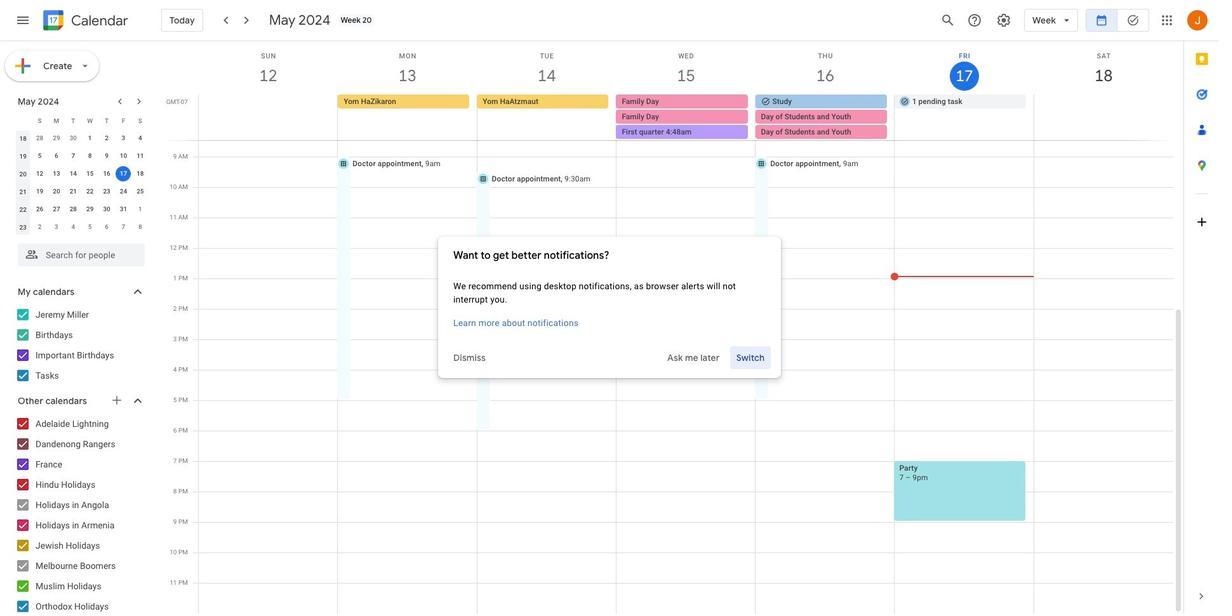 Task type: locate. For each thing, give the bounding box(es) containing it.
row
[[193, 95, 1184, 140], [15, 112, 149, 130], [15, 130, 149, 147], [15, 147, 149, 165], [15, 165, 149, 183], [15, 183, 149, 201], [15, 201, 149, 218], [15, 218, 149, 236]]

5 element
[[32, 149, 47, 164]]

17, today element
[[116, 166, 131, 182]]

row group inside may 2024 grid
[[15, 130, 149, 236]]

friday, may 17, today element
[[895, 41, 1034, 95]]

my calendars list
[[3, 305, 158, 386]]

april 28 element
[[32, 131, 47, 146]]

other calendars list
[[3, 414, 158, 615]]

13 element
[[49, 166, 64, 182]]

4 element
[[133, 131, 148, 146]]

3 element
[[116, 131, 131, 146]]

june 8 element
[[133, 220, 148, 235]]

row group
[[15, 130, 149, 236]]

28 element
[[66, 202, 81, 217]]

calendar element
[[41, 8, 128, 36]]

18 element
[[133, 166, 148, 182]]

8 element
[[82, 149, 98, 164]]

0 vertical spatial heading
[[69, 13, 128, 28]]

tab list
[[1185, 41, 1219, 579]]

24 element
[[116, 184, 131, 199]]

heading
[[69, 13, 128, 28], [453, 248, 766, 263]]

2 element
[[99, 131, 114, 146]]

20 element
[[49, 184, 64, 199]]

june 3 element
[[49, 220, 64, 235]]

7 element
[[66, 149, 81, 164]]

1 vertical spatial heading
[[453, 248, 766, 263]]

0 horizontal spatial heading
[[69, 13, 128, 28]]

12 element
[[32, 166, 47, 182]]

may 2024 grid
[[12, 112, 149, 236]]

june 5 element
[[82, 220, 98, 235]]

None search field
[[0, 239, 158, 267]]

cell
[[199, 95, 338, 140], [616, 95, 756, 140], [756, 95, 895, 140], [1034, 95, 1173, 140], [115, 165, 132, 183]]

june 7 element
[[116, 220, 131, 235]]

10 element
[[116, 149, 131, 164]]

alert dialog
[[438, 237, 781, 378]]

26 element
[[32, 202, 47, 217]]

monday, may 13 element
[[338, 41, 477, 95]]

19 element
[[32, 184, 47, 199]]

column header inside may 2024 grid
[[15, 112, 31, 130]]

column header
[[15, 112, 31, 130]]

saturday, may 18 element
[[1034, 41, 1174, 95]]

grid
[[163, 41, 1184, 615]]

june 4 element
[[66, 220, 81, 235]]

15 element
[[82, 166, 98, 182]]



Task type: describe. For each thing, give the bounding box(es) containing it.
april 29 element
[[49, 131, 64, 146]]

25 element
[[133, 184, 148, 199]]

main drawer image
[[15, 13, 30, 28]]

30 element
[[99, 202, 114, 217]]

cell inside "row group"
[[115, 165, 132, 183]]

16 element
[[99, 166, 114, 182]]

1 element
[[82, 131, 98, 146]]

1 horizontal spatial heading
[[453, 248, 766, 263]]

11 element
[[133, 149, 148, 164]]

22 element
[[82, 184, 98, 199]]

june 2 element
[[32, 220, 47, 235]]

29 element
[[82, 202, 98, 217]]

23 element
[[99, 184, 114, 199]]

june 6 element
[[99, 220, 114, 235]]

21 element
[[66, 184, 81, 199]]

thursday, may 16 element
[[756, 41, 895, 95]]

sunday, may 12 element
[[199, 41, 338, 95]]

6 element
[[49, 149, 64, 164]]

wednesday, may 15 element
[[617, 41, 756, 95]]

9 element
[[99, 149, 114, 164]]

14 element
[[66, 166, 81, 182]]

31 element
[[116, 202, 131, 217]]

27 element
[[49, 202, 64, 217]]

april 30 element
[[66, 131, 81, 146]]

heading inside calendar element
[[69, 13, 128, 28]]

tuesday, may 14 element
[[477, 41, 617, 95]]

june 1 element
[[133, 202, 148, 217]]



Task type: vqa. For each thing, say whether or not it's contained in the screenshot.
May 2024 'grid'
yes



